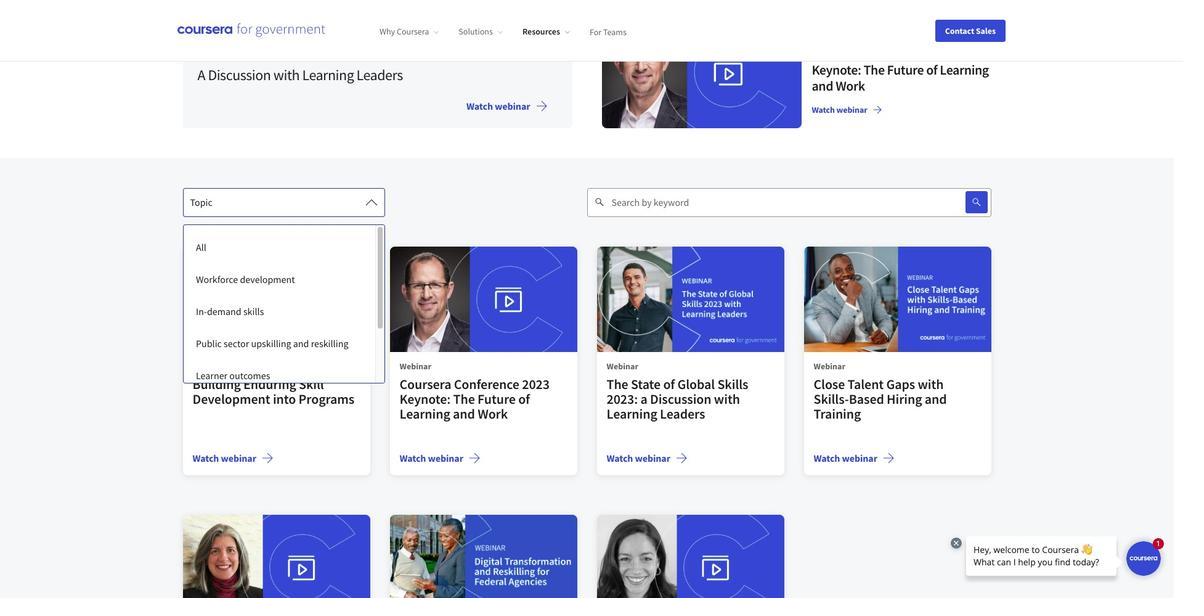 Task type: vqa. For each thing, say whether or not it's contained in the screenshot.
¿QUÉ DESEAS APRENDER? text field
no



Task type: describe. For each thing, give the bounding box(es) containing it.
and inside webinar coursera conference 2023 keynote: the future of learning and work
[[453, 405, 475, 423]]

learner outcomes
[[196, 369, 270, 382]]

work inside webinar coursera conference 2023 keynote: the future of learning and work
[[478, 405, 508, 423]]

skills-
[[814, 391, 850, 408]]

webinar the state of global skills 2023: a discussion with learning leaders
[[607, 361, 749, 423]]

a discussion with learning leaders
[[198, 66, 403, 85]]

the inside webinar the state of global skills 2023: a discussion with learning leaders
[[607, 376, 629, 393]]

discussion inside webinar the state of global skills 2023: a discussion with learning leaders
[[651, 391, 712, 408]]

upskilling
[[251, 337, 291, 350]]

skill
[[299, 376, 324, 393]]

watch for close talent gaps with skills-based hiring and training
[[814, 452, 841, 465]]

development
[[193, 391, 270, 408]]

0 vertical spatial leaders
[[357, 66, 403, 85]]

fed agencies c4g image
[[390, 515, 577, 598]]

advancing higher education with industry micro-credentials image
[[183, 515, 370, 598]]

with inside webinar close talent gaps with skills-based hiring and training
[[918, 376, 944, 393]]

watch webinar for a discussion with learning leaders
[[467, 100, 531, 112]]

topic
[[190, 196, 213, 209]]

building
[[193, 376, 241, 393]]

into
[[273, 391, 296, 408]]

sector
[[224, 337, 249, 350]]

for
[[590, 26, 602, 37]]

watch webinar button for a discussion with learning leaders
[[457, 91, 558, 121]]

webinar for close
[[814, 361, 846, 372]]

close
[[814, 376, 846, 393]]

watch webinar for close talent gaps with skills-based hiring and training
[[814, 452, 878, 465]]

watch for a discussion with learning leaders
[[467, 100, 493, 112]]

the inside coursera conference 2023 keynote: the future of learning and work
[[864, 61, 885, 78]]

0 vertical spatial discussion
[[208, 66, 271, 85]]

webinar coursera conference 2023 keynote: the future of learning and work
[[400, 361, 550, 423]]

the state of global skills 2023
[[198, 31, 432, 56]]

training
[[814, 405, 862, 423]]

keynote: inside coursera conference 2023 keynote: the future of learning and work
[[812, 61, 862, 78]]

coursera conference 2023 keynote: the future of learning and work
[[812, 44, 990, 94]]

contact sales button
[[936, 19, 1006, 42]]

watch webinar button for close talent gaps with skills-based hiring and training
[[814, 451, 895, 466]]

resources
[[523, 26, 561, 37]]

public sector upskilling and reskilling
[[196, 337, 349, 350]]

in-demand skills
[[196, 305, 264, 318]]

why coursera
[[380, 26, 429, 37]]

webinar for the state of global skills 2023: a discussion with learning leaders
[[635, 452, 671, 465]]

conference inside coursera conference 2023 keynote: the future of learning and work
[[865, 44, 928, 62]]

webinar for close talent gaps with skills-based hiring and training
[[843, 452, 878, 465]]

search image
[[972, 198, 982, 207]]

watch webinar button for coursera conference 2023 keynote: the future of learning and work
[[400, 451, 481, 466]]

outcomes
[[230, 369, 270, 382]]

webinar for a discussion with learning leaders
[[495, 100, 531, 112]]

watch webinar for the state of global skills 2023: a discussion with learning leaders
[[607, 452, 671, 465]]

a
[[641, 391, 648, 408]]

54926 resourcetile 316x180 c4g image
[[597, 247, 785, 352]]

webinar building enduring skill development into programs
[[193, 361, 355, 408]]

0 horizontal spatial 2023
[[394, 31, 432, 56]]

skills based hiring resource tile resized image
[[804, 247, 992, 352]]

and inside list box
[[293, 337, 309, 350]]

programs
[[299, 391, 355, 408]]

2023 inside coursera conference 2023 keynote: the future of learning and work
[[931, 44, 957, 62]]

watch for building enduring skill development into programs
[[193, 452, 219, 465]]



Task type: locate. For each thing, give the bounding box(es) containing it.
1 horizontal spatial 2023
[[522, 376, 550, 393]]

contact sales
[[946, 25, 996, 36]]

solutions
[[459, 26, 493, 37]]

1 horizontal spatial work
[[836, 77, 866, 94]]

webinar
[[193, 361, 224, 372], [400, 361, 432, 372], [607, 361, 639, 372], [814, 361, 846, 372]]

future inside coursera conference 2023 keynote: the future of learning and work
[[888, 61, 925, 78]]

keynote:
[[812, 61, 862, 78], [400, 391, 451, 408]]

gaps
[[887, 376, 916, 393]]

discussion right a
[[208, 66, 271, 85]]

and inside webinar close talent gaps with skills-based hiring and training
[[925, 391, 948, 408]]

2023:
[[607, 391, 638, 408]]

2 horizontal spatial 2023
[[931, 44, 957, 62]]

demand
[[207, 305, 242, 318]]

in-
[[196, 305, 207, 318]]

workforce development
[[196, 273, 295, 286]]

contact
[[946, 25, 975, 36]]

work inside coursera conference 2023 keynote: the future of learning and work
[[836, 77, 866, 94]]

webinar for coursera
[[400, 361, 432, 372]]

the inside webinar coursera conference 2023 keynote: the future of learning and work
[[454, 391, 475, 408]]

with inside webinar the state of global skills 2023: a discussion with learning leaders
[[715, 391, 741, 408]]

Search by keyword search field
[[605, 188, 936, 217]]

talent
[[848, 376, 884, 393]]

enduring
[[244, 376, 296, 393]]

conference inside webinar coursera conference 2023 keynote: the future of learning and work
[[454, 376, 520, 393]]

why coursera link
[[380, 26, 439, 37]]

solutions link
[[459, 26, 503, 37]]

future inside webinar coursera conference 2023 keynote: the future of learning and work
[[478, 391, 516, 408]]

1 vertical spatial discussion
[[651, 391, 712, 408]]

development
[[240, 273, 295, 286]]

global up a discussion with learning leaders
[[294, 31, 346, 56]]

the
[[198, 31, 228, 56], [864, 61, 885, 78], [607, 376, 629, 393], [454, 391, 475, 408]]

conference
[[865, 44, 928, 62], [454, 376, 520, 393]]

coursera for webinar coursera conference 2023 keynote: the future of learning and work
[[400, 376, 452, 393]]

1 webinar from the left
[[193, 361, 224, 372]]

0 vertical spatial keynote:
[[812, 61, 862, 78]]

coursera for why coursera
[[397, 26, 429, 37]]

1 vertical spatial keynote:
[[400, 391, 451, 408]]

all
[[196, 241, 206, 253]]

reskilling
[[311, 337, 349, 350]]

1 horizontal spatial conference
[[865, 44, 928, 62]]

2 vertical spatial coursera
[[400, 376, 452, 393]]

coursera
[[397, 26, 429, 37], [812, 44, 862, 62], [400, 376, 452, 393]]

webinar close talent gaps with skills-based hiring and training
[[814, 361, 948, 423]]

watch webinar button for building enduring skill development into programs
[[193, 451, 274, 466]]

0 horizontal spatial skills
[[349, 31, 391, 56]]

building enduring skill development into programs image
[[183, 247, 370, 352]]

work
[[836, 77, 866, 94], [478, 405, 508, 423]]

skills inside webinar the state of global skills 2023: a discussion with learning leaders
[[718, 376, 749, 393]]

learning
[[941, 61, 990, 78], [302, 66, 354, 85], [400, 405, 451, 423], [607, 405, 658, 423]]

0 vertical spatial skills
[[349, 31, 391, 56]]

a
[[198, 66, 205, 85]]

2 horizontal spatial with
[[918, 376, 944, 393]]

webinar for building
[[193, 361, 224, 372]]

watch webinar
[[467, 100, 531, 112], [812, 104, 868, 116], [193, 452, 256, 465], [400, 452, 464, 465], [607, 452, 671, 465], [814, 452, 878, 465]]

watch webinar for coursera conference 2023 keynote: the future of learning and work
[[400, 452, 464, 465]]

coursera inside coursera conference 2023 keynote: the future of learning and work
[[812, 44, 862, 62]]

1 vertical spatial leaders
[[660, 405, 706, 423]]

skills
[[349, 31, 391, 56], [718, 376, 749, 393]]

0 vertical spatial coursera
[[397, 26, 429, 37]]

0 vertical spatial work
[[836, 77, 866, 94]]

public
[[196, 337, 222, 350]]

0 vertical spatial conference
[[865, 44, 928, 62]]

1 vertical spatial state
[[631, 376, 661, 393]]

leaders right the a
[[660, 405, 706, 423]]

watch webinar button for the state of global skills 2023: a discussion with learning leaders
[[607, 451, 688, 466]]

learner
[[196, 369, 228, 382]]

webinar for coursera conference 2023 keynote: the future of learning and work
[[428, 452, 464, 465]]

discussion
[[208, 66, 271, 85], [651, 391, 712, 408]]

3 webinar from the left
[[607, 361, 639, 372]]

watch for the state of global skills 2023: a discussion with learning leaders
[[607, 452, 634, 465]]

webinar inside webinar building enduring skill development into programs
[[193, 361, 224, 372]]

1 vertical spatial future
[[478, 391, 516, 408]]

coursera conference 2023 keynote image
[[390, 247, 577, 352]]

topic button
[[183, 188, 385, 217]]

2023 inside webinar coursera conference 2023 keynote: the future of learning and work
[[522, 376, 550, 393]]

1 horizontal spatial keynote:
[[812, 61, 862, 78]]

0 horizontal spatial keynote:
[[400, 391, 451, 408]]

global right the a
[[678, 376, 715, 393]]

1 horizontal spatial future
[[888, 61, 925, 78]]

list box containing all
[[184, 225, 385, 390]]

global inside webinar the state of global skills 2023: a discussion with learning leaders
[[678, 376, 715, 393]]

leaders down "why" on the top of the page
[[357, 66, 403, 85]]

based
[[850, 391, 885, 408]]

0 horizontal spatial work
[[478, 405, 508, 423]]

1 horizontal spatial discussion
[[651, 391, 712, 408]]

0 vertical spatial state
[[231, 31, 272, 56]]

coursera inside webinar coursera conference 2023 keynote: the future of learning and work
[[400, 376, 452, 393]]

2 webinar from the left
[[400, 361, 432, 372]]

keynote: inside webinar coursera conference 2023 keynote: the future of learning and work
[[400, 391, 451, 408]]

state of global skills 2022 image
[[597, 515, 785, 598]]

0 horizontal spatial with
[[274, 66, 300, 85]]

with
[[274, 66, 300, 85], [918, 376, 944, 393], [715, 391, 741, 408]]

and
[[812, 77, 834, 94], [293, 337, 309, 350], [925, 391, 948, 408], [453, 405, 475, 423]]

coursera for government image
[[178, 23, 326, 38]]

list box
[[184, 225, 385, 390]]

webinar
[[495, 100, 531, 112], [837, 104, 868, 116], [221, 452, 256, 465], [428, 452, 464, 465], [635, 452, 671, 465], [843, 452, 878, 465]]

webinar inside webinar close talent gaps with skills-based hiring and training
[[814, 361, 846, 372]]

and inside coursera conference 2023 keynote: the future of learning and work
[[812, 77, 834, 94]]

0 horizontal spatial state
[[231, 31, 272, 56]]

1 vertical spatial global
[[678, 376, 715, 393]]

watch webinar for building enduring skill development into programs
[[193, 452, 256, 465]]

learning inside coursera conference 2023 keynote: the future of learning and work
[[941, 61, 990, 78]]

for teams link
[[590, 26, 627, 37]]

0 vertical spatial future
[[888, 61, 925, 78]]

watch
[[467, 100, 493, 112], [812, 104, 835, 116], [193, 452, 219, 465], [400, 452, 426, 465], [607, 452, 634, 465], [814, 452, 841, 465]]

1 vertical spatial coursera
[[812, 44, 862, 62]]

1 horizontal spatial with
[[715, 391, 741, 408]]

1 vertical spatial conference
[[454, 376, 520, 393]]

why
[[380, 26, 395, 37]]

sales
[[977, 25, 996, 36]]

webinar for building enduring skill development into programs
[[221, 452, 256, 465]]

watch for coursera conference 2023 keynote: the future of learning and work
[[400, 452, 426, 465]]

resources link
[[523, 26, 570, 37]]

1 horizontal spatial state
[[631, 376, 661, 393]]

webinar inside webinar coursera conference 2023 keynote: the future of learning and work
[[400, 361, 432, 372]]

watch webinar button
[[457, 91, 558, 121], [807, 99, 888, 121], [193, 451, 274, 466], [400, 451, 481, 466], [607, 451, 688, 466], [814, 451, 895, 466]]

of inside coursera conference 2023 keynote: the future of learning and work
[[927, 61, 938, 78]]

workforce
[[196, 273, 238, 286]]

skills
[[244, 305, 264, 318]]

of inside webinar coursera conference 2023 keynote: the future of learning and work
[[519, 391, 530, 408]]

discussion right the a
[[651, 391, 712, 408]]

0 horizontal spatial future
[[478, 391, 516, 408]]

1 horizontal spatial leaders
[[660, 405, 706, 423]]

webinar for the
[[607, 361, 639, 372]]

teams
[[604, 26, 627, 37]]

0 horizontal spatial discussion
[[208, 66, 271, 85]]

1 horizontal spatial global
[[678, 376, 715, 393]]

for teams
[[590, 26, 627, 37]]

learning inside webinar coursera conference 2023 keynote: the future of learning and work
[[400, 405, 451, 423]]

1 horizontal spatial skills
[[718, 376, 749, 393]]

1 vertical spatial work
[[478, 405, 508, 423]]

state
[[231, 31, 272, 56], [631, 376, 661, 393]]

future
[[888, 61, 925, 78], [478, 391, 516, 408]]

learning inside webinar the state of global skills 2023: a discussion with learning leaders
[[607, 405, 658, 423]]

hiring
[[887, 391, 923, 408]]

of
[[275, 31, 291, 56], [927, 61, 938, 78], [664, 376, 675, 393], [519, 391, 530, 408]]

0 horizontal spatial leaders
[[357, 66, 403, 85]]

leaders
[[357, 66, 403, 85], [660, 405, 706, 423]]

0 horizontal spatial global
[[294, 31, 346, 56]]

0 horizontal spatial conference
[[454, 376, 520, 393]]

of inside webinar the state of global skills 2023: a discussion with learning leaders
[[664, 376, 675, 393]]

webinar inside webinar the state of global skills 2023: a discussion with learning leaders
[[607, 361, 639, 372]]

state inside webinar the state of global skills 2023: a discussion with learning leaders
[[631, 376, 661, 393]]

2023
[[394, 31, 432, 56], [931, 44, 957, 62], [522, 376, 550, 393]]

leaders inside webinar the state of global skills 2023: a discussion with learning leaders
[[660, 405, 706, 423]]

0 vertical spatial global
[[294, 31, 346, 56]]

1 vertical spatial skills
[[718, 376, 749, 393]]

4 webinar from the left
[[814, 361, 846, 372]]

global
[[294, 31, 346, 56], [678, 376, 715, 393]]



